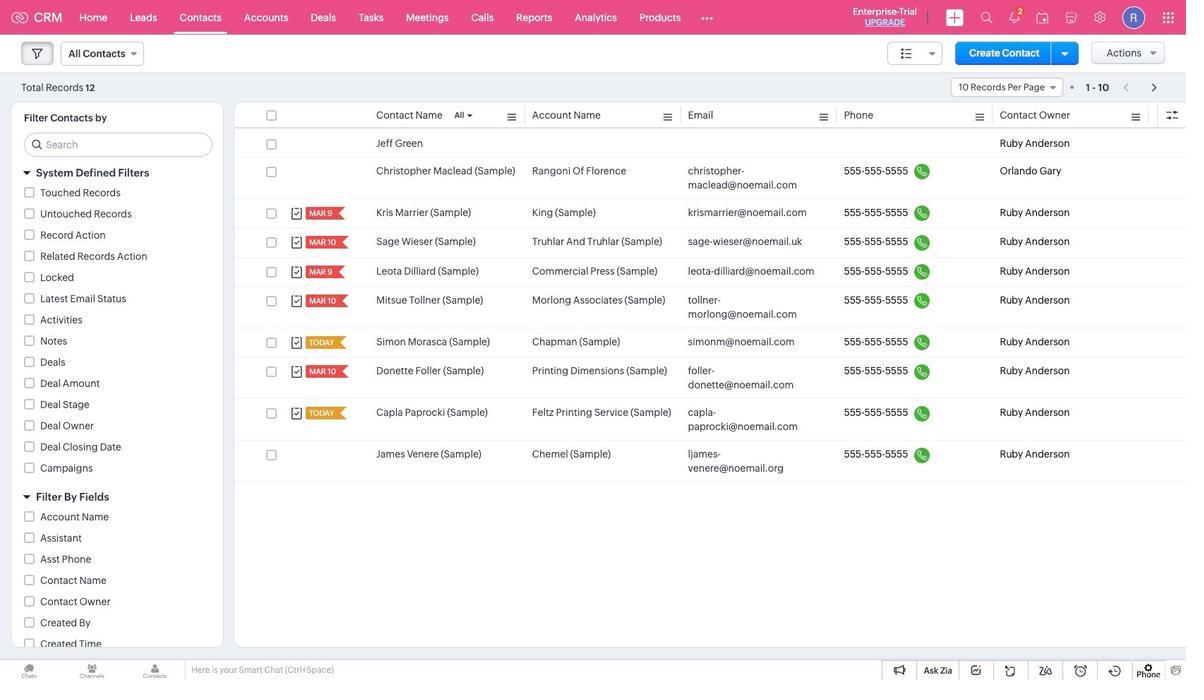 Task type: locate. For each thing, give the bounding box(es) containing it.
logo image
[[11, 12, 28, 23]]

Other Modules field
[[692, 6, 723, 29]]

create menu image
[[946, 9, 964, 26]]

search element
[[972, 0, 1001, 35]]

row group
[[234, 130, 1186, 483]]

profile element
[[1114, 0, 1154, 34]]

none field size
[[888, 42, 943, 65]]

signals element
[[1001, 0, 1028, 35]]

profile image
[[1123, 6, 1145, 29]]

channels image
[[63, 660, 121, 680]]

None field
[[61, 42, 144, 66], [888, 42, 943, 65], [951, 78, 1063, 97], [61, 42, 144, 66], [951, 78, 1063, 97]]



Task type: describe. For each thing, give the bounding box(es) containing it.
chats image
[[0, 660, 58, 680]]

size image
[[901, 47, 913, 60]]

search image
[[981, 11, 993, 23]]

contacts image
[[126, 660, 184, 680]]

create menu element
[[938, 0, 972, 34]]

Search text field
[[25, 133, 212, 156]]

calendar image
[[1037, 12, 1049, 23]]



Task type: vqa. For each thing, say whether or not it's contained in the screenshot.
size icon
yes



